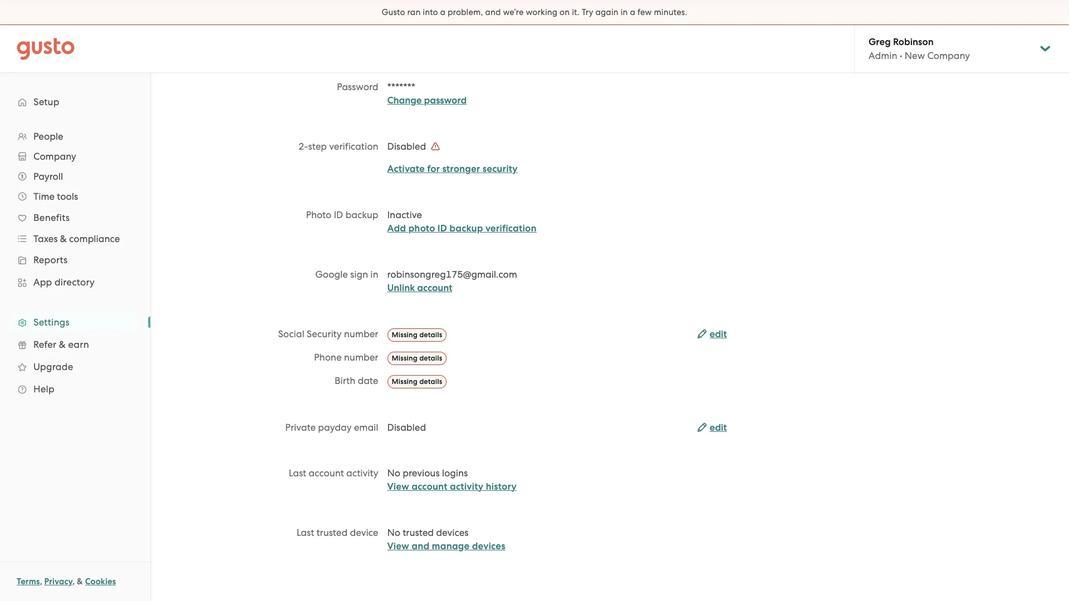 Task type: vqa. For each thing, say whether or not it's contained in the screenshot.
topmost documents
no



Task type: describe. For each thing, give the bounding box(es) containing it.
help link
[[11, 379, 139, 399]]

refer
[[33, 339, 56, 350]]

& for compliance
[[60, 233, 67, 244]]

refer & earn link
[[11, 335, 139, 355]]

0 vertical spatial backup
[[346, 209, 378, 221]]

payday
[[318, 422, 352, 433]]

change
[[387, 95, 422, 106]]

add
[[387, 223, 406, 234]]

step
[[308, 141, 327, 152]]

account inside the robinsongreg175@gmail.com unlink account
[[417, 282, 452, 294]]

cookies
[[85, 577, 116, 587]]

photo id backup
[[306, 209, 378, 221]]

admin
[[869, 50, 898, 61]]

earn
[[68, 339, 89, 350]]

on
[[560, 7, 570, 17]]

logins
[[442, 468, 468, 479]]

2-
[[299, 141, 308, 152]]

stronger
[[442, 163, 480, 175]]

manage
[[432, 541, 470, 552]]

app
[[33, 277, 52, 288]]

trusted for last trusted device
[[317, 527, 348, 538]]

last for view account activity history
[[289, 468, 306, 479]]

edit for 1st edit 'button' from the bottom
[[710, 422, 727, 434]]

reports link
[[11, 250, 139, 270]]

1 a from the left
[[440, 7, 446, 17]]

birth
[[335, 375, 355, 386]]

time tools
[[33, 191, 78, 202]]

new
[[905, 50, 925, 61]]

missing for phone number
[[392, 354, 418, 362]]

private
[[285, 422, 316, 433]]

device
[[350, 527, 378, 538]]

password
[[337, 81, 378, 92]]

and inside no trusted devices view and manage devices
[[412, 541, 430, 552]]

activate for stronger security link
[[387, 163, 518, 175]]

setup
[[33, 96, 59, 107]]

gusto navigation element
[[0, 73, 150, 418]]

0 vertical spatial id
[[334, 209, 343, 221]]

inactive add photo id backup verification
[[387, 209, 537, 234]]

change password button
[[387, 94, 467, 107]]

social
[[278, 329, 304, 340]]

tools
[[57, 191, 78, 202]]

privacy link
[[44, 577, 73, 587]]

privacy
[[44, 577, 73, 587]]

security
[[483, 163, 518, 175]]

history
[[486, 481, 517, 493]]

disabled for email
[[387, 422, 426, 433]]

app directory
[[33, 277, 95, 288]]

1 vertical spatial account
[[309, 468, 344, 479]]

people
[[33, 131, 63, 142]]

time tools button
[[11, 187, 139, 207]]

for
[[427, 163, 440, 175]]

settings link
[[11, 312, 139, 332]]

compliance
[[69, 233, 120, 244]]

view and manage devices link
[[387, 541, 506, 552]]

1 edit button from the top
[[698, 328, 727, 341]]

greg robinson admin • new company
[[869, 36, 970, 61]]

1 horizontal spatial devices
[[472, 541, 506, 552]]

edit for 2nd edit 'button' from the bottom
[[710, 329, 727, 340]]

list containing people
[[0, 126, 150, 400]]

photo
[[408, 223, 435, 234]]

upgrade
[[33, 361, 73, 373]]

ran
[[407, 7, 421, 17]]

2 , from the left
[[73, 577, 75, 587]]

directory
[[55, 277, 95, 288]]

help
[[33, 384, 55, 395]]

date
[[358, 375, 378, 386]]

details for social security number
[[419, 331, 442, 339]]

google sign in
[[315, 269, 378, 280]]

into
[[423, 7, 438, 17]]

robinsongreg175@gmail.com
[[387, 269, 517, 280]]

upgrade link
[[11, 357, 139, 377]]

greg
[[869, 36, 891, 48]]

0 vertical spatial verification
[[329, 141, 378, 152]]

missing details for phone number
[[392, 354, 442, 362]]

refer & earn
[[33, 339, 89, 350]]

last for view and manage devices
[[297, 527, 314, 538]]

no trusted devices view and manage devices
[[387, 527, 506, 552]]

disabled for verification
[[387, 141, 428, 152]]

company inside dropdown button
[[33, 151, 76, 162]]

& for earn
[[59, 339, 66, 350]]

payroll
[[33, 171, 63, 182]]

benefits link
[[11, 208, 139, 228]]

id inside the inactive add photo id backup verification
[[438, 223, 447, 234]]

sign
[[350, 269, 368, 280]]

activate for stronger security
[[387, 163, 518, 175]]

verification inside the inactive add photo id backup verification
[[486, 223, 537, 234]]

•
[[900, 50, 903, 61]]

taxes
[[33, 233, 58, 244]]

company button
[[11, 146, 139, 167]]



Task type: locate. For each thing, give the bounding box(es) containing it.
2 view from the top
[[387, 541, 409, 552]]

home image
[[17, 38, 75, 60]]

number up phone number
[[344, 329, 378, 340]]

details
[[419, 331, 442, 339], [419, 354, 442, 362], [419, 377, 442, 386]]

& left earn
[[59, 339, 66, 350]]

0 vertical spatial and
[[485, 7, 501, 17]]

&
[[60, 233, 67, 244], [59, 339, 66, 350], [77, 577, 83, 587]]

inactive
[[387, 209, 422, 221]]

0 vertical spatial missing details
[[392, 331, 442, 339]]

1 number from the top
[[344, 329, 378, 340]]

missing details
[[392, 331, 442, 339], [392, 354, 442, 362], [392, 377, 442, 386]]

company down people
[[33, 151, 76, 162]]

social security number
[[278, 329, 378, 340]]

view account activity history link
[[387, 481, 517, 493]]

last
[[289, 468, 306, 479], [297, 527, 314, 538]]

view for view account activity history
[[387, 481, 409, 493]]

2 missing details from the top
[[392, 354, 442, 362]]

2 vertical spatial details
[[419, 377, 442, 386]]

id right photo
[[334, 209, 343, 221]]

1 horizontal spatial and
[[485, 7, 501, 17]]

0 vertical spatial number
[[344, 329, 378, 340]]

it.
[[572, 7, 580, 17]]

1 vertical spatial disabled
[[387, 422, 426, 433]]

terms link
[[17, 577, 40, 587]]

0 horizontal spatial in
[[370, 269, 378, 280]]

0 horizontal spatial company
[[33, 151, 76, 162]]

1 horizontal spatial ,
[[73, 577, 75, 587]]

taxes & compliance button
[[11, 229, 139, 249]]

google
[[315, 269, 348, 280]]

1 vertical spatial number
[[344, 352, 378, 363]]

1 vertical spatial and
[[412, 541, 430, 552]]

2 vertical spatial missing
[[392, 377, 418, 386]]

2 disabled from the top
[[387, 422, 426, 433]]

settings
[[33, 317, 70, 328]]

id right 'photo'
[[438, 223, 447, 234]]

we're
[[503, 7, 524, 17]]

0 vertical spatial details
[[419, 331, 442, 339]]

disabled up activate
[[387, 141, 428, 152]]

activity inside no previous logins view account activity history
[[450, 481, 484, 493]]

0 vertical spatial disabled
[[387, 141, 428, 152]]

benefits
[[33, 212, 70, 223]]

2 edit from the top
[[710, 422, 727, 434]]

account down private payday email
[[309, 468, 344, 479]]

no inside no trusted devices view and manage devices
[[387, 527, 400, 538]]

number up birth date
[[344, 352, 378, 363]]

1 horizontal spatial company
[[928, 50, 970, 61]]

1 horizontal spatial activity
[[450, 481, 484, 493]]

time
[[33, 191, 55, 202]]

1 vertical spatial missing details
[[392, 354, 442, 362]]

& inside refer & earn "link"
[[59, 339, 66, 350]]

backup right 'photo'
[[450, 223, 483, 234]]

*******
[[387, 81, 415, 92]]

backup inside the inactive add photo id backup verification
[[450, 223, 483, 234]]

no inside no previous logins view account activity history
[[387, 468, 400, 479]]

0 vertical spatial missing
[[392, 331, 418, 339]]

disabled
[[387, 141, 428, 152], [387, 422, 426, 433]]

& left the cookies
[[77, 577, 83, 587]]

missing for social security number
[[392, 331, 418, 339]]

2 vertical spatial &
[[77, 577, 83, 587]]

, left privacy
[[40, 577, 42, 587]]

1 vertical spatial no
[[387, 527, 400, 538]]

2 missing from the top
[[392, 354, 418, 362]]

0 horizontal spatial a
[[440, 7, 446, 17]]

and left we're
[[485, 7, 501, 17]]

1 vertical spatial backup
[[450, 223, 483, 234]]

devices up the manage
[[436, 527, 469, 538]]

view for view and manage devices
[[387, 541, 409, 552]]

2 vertical spatial account
[[412, 481, 448, 493]]

last account activity
[[289, 468, 378, 479]]

no for view and manage devices
[[387, 527, 400, 538]]

password
[[424, 95, 467, 106]]

0 vertical spatial company
[[928, 50, 970, 61]]

disabled right email
[[387, 422, 426, 433]]

& inside the taxes & compliance dropdown button
[[60, 233, 67, 244]]

payroll button
[[11, 167, 139, 187]]

0 vertical spatial no
[[387, 468, 400, 479]]

view inside no previous logins view account activity history
[[387, 481, 409, 493]]

company right new
[[928, 50, 970, 61]]

phone
[[314, 352, 342, 363]]

1 vertical spatial verification
[[486, 223, 537, 234]]

1 horizontal spatial a
[[630, 7, 636, 17]]

1 no from the top
[[387, 468, 400, 479]]

view inside no trusted devices view and manage devices
[[387, 541, 409, 552]]

0 horizontal spatial trusted
[[317, 527, 348, 538]]

phone number
[[314, 352, 378, 363]]

robinsongreg175@gmail.com unlink account
[[387, 269, 517, 294]]

2 number from the top
[[344, 352, 378, 363]]

company inside greg robinson admin • new company
[[928, 50, 970, 61]]

no for view account activity history
[[387, 468, 400, 479]]

1 view from the top
[[387, 481, 409, 493]]

a
[[440, 7, 446, 17], [630, 7, 636, 17]]

again
[[596, 7, 619, 17]]

1 vertical spatial in
[[370, 269, 378, 280]]

no right device
[[387, 527, 400, 538]]

cookies button
[[85, 575, 116, 589]]

0 vertical spatial activity
[[346, 468, 378, 479]]

1 edit from the top
[[710, 329, 727, 340]]

account
[[417, 282, 452, 294], [309, 468, 344, 479], [412, 481, 448, 493]]

3 missing from the top
[[392, 377, 418, 386]]

trusted up view and manage devices link
[[403, 527, 434, 538]]

problem,
[[448, 7, 483, 17]]

1 disabled from the top
[[387, 141, 428, 152]]

0 horizontal spatial devices
[[436, 527, 469, 538]]

0 horizontal spatial backup
[[346, 209, 378, 221]]

,
[[40, 577, 42, 587], [73, 577, 75, 587]]

1 horizontal spatial trusted
[[403, 527, 434, 538]]

missing for birth date
[[392, 377, 418, 386]]

1 details from the top
[[419, 331, 442, 339]]

missing
[[392, 331, 418, 339], [392, 354, 418, 362], [392, 377, 418, 386]]

1 missing from the top
[[392, 331, 418, 339]]

account down previous
[[412, 481, 448, 493]]

2 vertical spatial missing details
[[392, 377, 442, 386]]

edit
[[710, 329, 727, 340], [710, 422, 727, 434]]

and left the manage
[[412, 541, 430, 552]]

email
[[354, 422, 378, 433]]

terms
[[17, 577, 40, 587]]

1 horizontal spatial backup
[[450, 223, 483, 234]]

0 vertical spatial &
[[60, 233, 67, 244]]

1 vertical spatial &
[[59, 339, 66, 350]]

a left few
[[630, 7, 636, 17]]

1 vertical spatial edit
[[710, 422, 727, 434]]

in right sign
[[370, 269, 378, 280]]

3 missing details from the top
[[392, 377, 442, 386]]

1 vertical spatial missing
[[392, 354, 418, 362]]

0 vertical spatial edit
[[710, 329, 727, 340]]

list
[[0, 126, 150, 400]]

trusted inside no trusted devices view and manage devices
[[403, 527, 434, 538]]

details for phone number
[[419, 354, 442, 362]]

missing details for birth date
[[392, 377, 442, 386]]

robinson
[[893, 36, 934, 48]]

0 vertical spatial account
[[417, 282, 452, 294]]

3 details from the top
[[419, 377, 442, 386]]

2 details from the top
[[419, 354, 442, 362]]

0 horizontal spatial activity
[[346, 468, 378, 479]]

0 vertical spatial in
[[621, 7, 628, 17]]

try
[[582, 7, 593, 17]]

backup left inactive
[[346, 209, 378, 221]]

backup
[[346, 209, 378, 221], [450, 223, 483, 234]]

missing details for social security number
[[392, 331, 442, 339]]

0 vertical spatial edit button
[[698, 328, 727, 341]]

0 horizontal spatial verification
[[329, 141, 378, 152]]

1 vertical spatial view
[[387, 541, 409, 552]]

0 horizontal spatial ,
[[40, 577, 42, 587]]

trusted left device
[[317, 527, 348, 538]]

2 trusted from the left
[[403, 527, 434, 538]]

working
[[526, 7, 558, 17]]

add photo id backup verification button
[[387, 222, 537, 236]]

0 vertical spatial devices
[[436, 527, 469, 538]]

verification
[[329, 141, 378, 152], [486, 223, 537, 234]]

2 a from the left
[[630, 7, 636, 17]]

1 vertical spatial last
[[297, 527, 314, 538]]

birth date
[[335, 375, 378, 386]]

activate
[[387, 163, 425, 175]]

account inside no previous logins view account activity history
[[412, 481, 448, 493]]

account down robinsongreg175@gmail.com in the left top of the page
[[417, 282, 452, 294]]

a right into on the top
[[440, 7, 446, 17]]

view down previous
[[387, 481, 409, 493]]

in right again
[[621, 7, 628, 17]]

unlink account button
[[387, 282, 452, 295]]

2 no from the top
[[387, 527, 400, 538]]

1 vertical spatial edit button
[[698, 421, 727, 435]]

reports
[[33, 255, 68, 266]]

gusto
[[382, 7, 405, 17]]

company
[[928, 50, 970, 61], [33, 151, 76, 162]]

last trusted device
[[297, 527, 378, 538]]

taxes & compliance
[[33, 233, 120, 244]]

2-step verification
[[299, 141, 378, 152]]

1 horizontal spatial id
[[438, 223, 447, 234]]

no left previous
[[387, 468, 400, 479]]

private payday email
[[285, 422, 378, 433]]

1 vertical spatial devices
[[472, 541, 506, 552]]

minutes.
[[654, 7, 688, 17]]

photo
[[306, 209, 332, 221]]

terms , privacy , & cookies
[[17, 577, 116, 587]]

0 horizontal spatial id
[[334, 209, 343, 221]]

0 horizontal spatial and
[[412, 541, 430, 552]]

activity down email
[[346, 468, 378, 479]]

trusted for no trusted devices view and manage devices
[[403, 527, 434, 538]]

1 , from the left
[[40, 577, 42, 587]]

0 vertical spatial last
[[289, 468, 306, 479]]

1 horizontal spatial in
[[621, 7, 628, 17]]

, left the cookies
[[73, 577, 75, 587]]

gusto ran into a problem, and we're working on it. try again in a few minutes.
[[382, 7, 688, 17]]

people button
[[11, 126, 139, 146]]

activity down logins
[[450, 481, 484, 493]]

1 vertical spatial details
[[419, 354, 442, 362]]

in
[[621, 7, 628, 17], [370, 269, 378, 280]]

module__icon___go7vc image
[[431, 142, 440, 151]]

devices right the manage
[[472, 541, 506, 552]]

trusted
[[317, 527, 348, 538], [403, 527, 434, 538]]

2 edit button from the top
[[698, 421, 727, 435]]

view
[[387, 481, 409, 493], [387, 541, 409, 552]]

1 vertical spatial company
[[33, 151, 76, 162]]

0 vertical spatial view
[[387, 481, 409, 493]]

id
[[334, 209, 343, 221], [438, 223, 447, 234]]

& right the taxes
[[60, 233, 67, 244]]

no previous logins view account activity history
[[387, 468, 517, 493]]

previous
[[403, 468, 440, 479]]

few
[[638, 7, 652, 17]]

setup link
[[11, 92, 139, 112]]

1 vertical spatial id
[[438, 223, 447, 234]]

1 trusted from the left
[[317, 527, 348, 538]]

******* change password
[[387, 81, 467, 106]]

1 horizontal spatial verification
[[486, 223, 537, 234]]

details for birth date
[[419, 377, 442, 386]]

1 vertical spatial activity
[[450, 481, 484, 493]]

view left the manage
[[387, 541, 409, 552]]

unlink
[[387, 282, 415, 294]]

1 missing details from the top
[[392, 331, 442, 339]]



